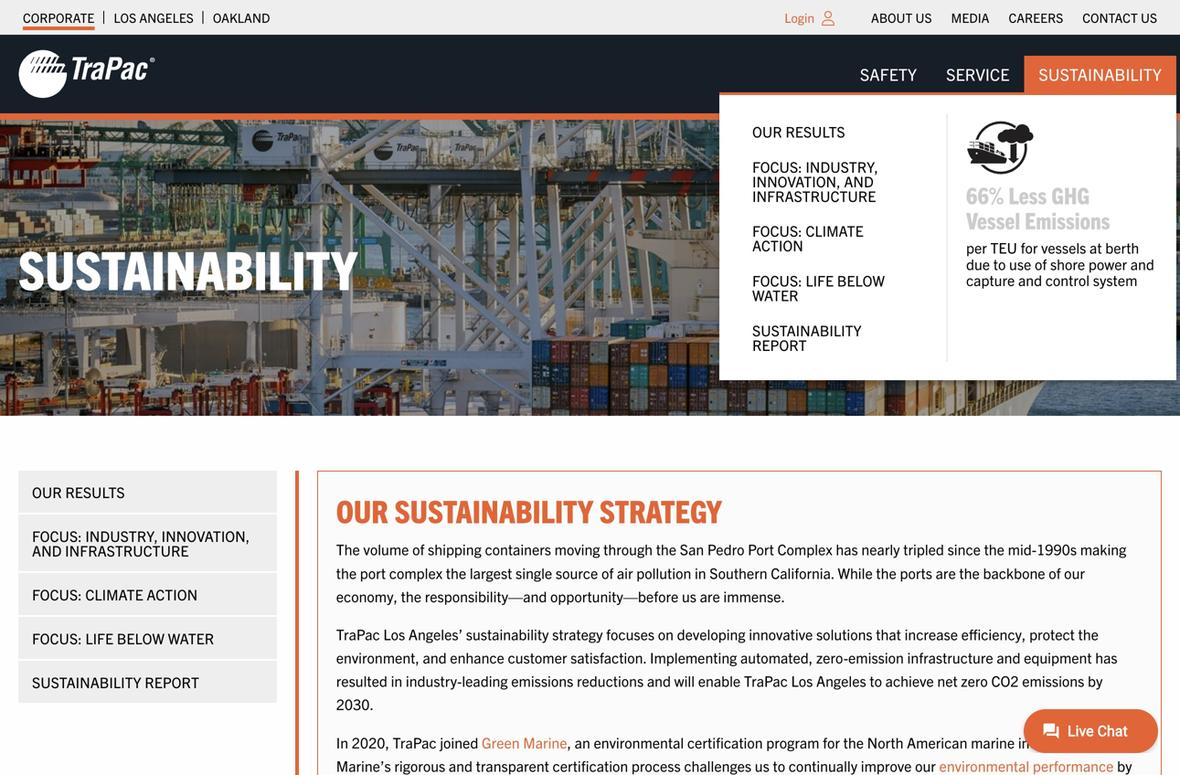 Task type: describe. For each thing, give the bounding box(es) containing it.
and right power
[[1131, 255, 1155, 273]]

performance
[[1034, 757, 1115, 775]]

power
[[1089, 255, 1128, 273]]

focus: life below water for leftmost focus: life below water link
[[32, 629, 214, 648]]

infrastructure
[[908, 649, 994, 667]]

to inside 66% less ghg vessel emissions per teu for vessels at berth due to use of shore power and capture and control system
[[994, 255, 1007, 273]]

1 horizontal spatial sustainability
[[395, 491, 594, 530]]

american
[[908, 733, 968, 752]]

capture
[[967, 271, 1016, 289]]

1 vertical spatial focus: industry, innovation, and infrastructure link
[[18, 515, 277, 572]]

sustainability link
[[1025, 56, 1177, 93]]

the up pollution
[[657, 540, 677, 559]]

and down the angeles' on the left of the page
[[423, 649, 447, 667]]

service link
[[932, 56, 1025, 93]]

of down 1990s
[[1049, 564, 1062, 582]]

on
[[658, 625, 674, 643]]

0 horizontal spatial are
[[700, 587, 721, 605]]

achieve
[[886, 672, 935, 690]]

focuses
[[607, 625, 655, 643]]

equipment
[[1025, 649, 1093, 667]]

focus: climate action for focus: climate action link within menu
[[753, 222, 864, 254]]

rigorous
[[395, 757, 446, 775]]

focus: industry, innovation, and infrastructure for focus: industry, innovation, and infrastructure link in the menu
[[753, 157, 879, 205]]

our sustainability strategy
[[336, 491, 722, 530]]

use
[[1010, 255, 1032, 273]]

1 vertical spatial environmental
[[940, 757, 1030, 775]]

sustainability inside menu item
[[1040, 64, 1163, 84]]

to inside , an environmental certification program for the north american marine industry.  green marine's rigorous and transparent certification process challenges us to continually improve our
[[773, 757, 786, 775]]

contact
[[1083, 9, 1139, 26]]

oakland link
[[213, 5, 270, 30]]

zero
[[962, 672, 989, 690]]

climate for left focus: climate action link
[[85, 585, 143, 604]]

system
[[1094, 271, 1138, 289]]

responsibility—and
[[425, 587, 547, 605]]

our results for bottommost our results 'link'
[[32, 483, 125, 501]]

the down nearly
[[877, 564, 897, 582]]

1 vertical spatial our results link
[[18, 471, 277, 513]]

co2
[[992, 672, 1020, 690]]

resulted
[[336, 672, 388, 690]]

los angeles link
[[114, 5, 194, 30]]

0 horizontal spatial focus: life below water link
[[18, 617, 277, 660]]

0 horizontal spatial trapac
[[336, 625, 380, 643]]

corporate image
[[18, 48, 156, 100]]

for inside 66% less ghg vessel emissions per teu for vessels at berth due to use of shore power and capture and control system
[[1021, 238, 1039, 257]]

marine
[[972, 733, 1016, 752]]

mid-
[[1009, 540, 1037, 559]]

0 horizontal spatial action
[[147, 585, 198, 604]]

oakland
[[213, 9, 270, 26]]

strategy
[[600, 491, 722, 530]]

focus: life below water link inside menu
[[738, 263, 928, 313]]

pollution
[[637, 564, 692, 582]]

reductions
[[577, 672, 644, 690]]

containers
[[485, 540, 552, 559]]

menu bar containing 66% less ghg
[[720, 56, 1177, 381]]

of inside 66% less ghg vessel emissions per teu for vessels at berth due to use of shore power and capture and control system
[[1036, 255, 1048, 273]]

1990s
[[1037, 540, 1078, 559]]

about us link
[[872, 5, 933, 30]]

and for focus: industry, innovation, and infrastructure link in the menu
[[845, 172, 874, 190]]

the inside , an environmental certification program for the north american marine industry.  green marine's rigorous and transparent certification process challenges us to continually improve our
[[844, 733, 864, 752]]

1 emissions from the left
[[512, 672, 574, 690]]

careers link
[[1009, 5, 1064, 30]]

0 horizontal spatial sustainability report link
[[18, 661, 277, 703]]

1 vertical spatial by
[[336, 757, 1133, 776]]

industry, for the bottommost focus: industry, innovation, and infrastructure link
[[85, 527, 158, 545]]

our results for our results 'link' in the menu
[[753, 122, 846, 140]]

focus: for left focus: climate action link
[[32, 585, 82, 604]]

infrastructure for the bottommost focus: industry, innovation, and infrastructure link
[[65, 542, 189, 560]]

below for leftmost focus: life below water link
[[117, 629, 165, 648]]

customer
[[508, 649, 568, 667]]

tripled
[[904, 540, 945, 559]]

water for focus: life below water link inside the menu
[[753, 286, 799, 304]]

pedro
[[708, 540, 745, 559]]

due
[[967, 255, 991, 273]]

and for the bottommost focus: industry, innovation, and infrastructure link
[[32, 542, 62, 560]]

ghg
[[1052, 180, 1090, 209]]

transparent
[[476, 757, 550, 775]]

in
[[336, 733, 349, 752]]

environment,
[[336, 649, 420, 667]]

1 vertical spatial results
[[65, 483, 125, 501]]

corporate link
[[23, 5, 95, 30]]

to inside trapac los angeles' sustainability strategy focuses on developing innovative solutions that increase efficiency, protect the environment, and enhance customer satisfaction. implementing automated, zero-emission infrastructure and equipment has resulted in industry-leading emissions reductions and will enable trapac los angeles to achieve net zero co2 emissions by 2030.
[[870, 672, 883, 690]]

0 horizontal spatial angeles
[[139, 9, 194, 26]]

an
[[575, 733, 591, 752]]

login
[[785, 9, 815, 26]]

report for the rightmost sustainability report link
[[753, 336, 807, 354]]

0 horizontal spatial life
[[85, 629, 114, 648]]

control
[[1046, 271, 1090, 289]]

infrastructure for focus: industry, innovation, and infrastructure link in the menu
[[753, 186, 877, 205]]

in inside 'the volume of shipping containers moving through the san pedro port complex has nearly tripled since the mid-1990s making the port complex the largest single source of air pollution in southern california. while the ports are the backbone of our economy, the responsibility—and opportunity—before us are immense.'
[[695, 564, 707, 582]]

our inside 'the volume of shipping containers moving through the san pedro port complex has nearly tripled since the mid-1990s making the port complex the largest single source of air pollution in southern california. while the ports are the backbone of our economy, the responsibility—and opportunity—before us are immense.'
[[1065, 564, 1086, 582]]

sustainability menu item
[[720, 56, 1177, 381]]

program
[[767, 733, 820, 752]]

protect
[[1030, 625, 1076, 643]]

action inside menu
[[753, 236, 804, 254]]

industry, for focus: industry, innovation, and infrastructure link in the menu
[[806, 157, 879, 175]]

1 horizontal spatial los
[[384, 625, 405, 643]]

port
[[748, 540, 775, 559]]

complex
[[389, 564, 443, 582]]

while
[[838, 564, 873, 582]]

volume
[[364, 540, 409, 559]]

by inside trapac los angeles' sustainability strategy focuses on developing innovative solutions that increase efficiency, protect the environment, and enhance customer satisfaction. implementing automated, zero-emission infrastructure and equipment has resulted in industry-leading emissions reductions and will enable trapac los angeles to achieve net zero co2 emissions by 2030.
[[1089, 672, 1104, 690]]

our results link inside menu
[[738, 114, 928, 149]]

opportunity—before
[[551, 587, 679, 605]]

joined
[[440, 733, 479, 752]]

sustainability report for the rightmost sustainability report link
[[753, 321, 862, 354]]

focus: for the bottommost focus: industry, innovation, and infrastructure link
[[32, 527, 82, 545]]

the inside trapac los angeles' sustainability strategy focuses on developing innovative solutions that increase efficiency, protect the environment, and enhance customer satisfaction. implementing automated, zero-emission infrastructure and equipment has resulted in industry-leading emissions reductions and will enable trapac los angeles to achieve net zero co2 emissions by 2030.
[[1079, 625, 1099, 643]]

our for our results 'link' in the menu
[[753, 122, 783, 140]]

report for left sustainability report link
[[145, 673, 199, 692]]

leading
[[462, 672, 508, 690]]

light image
[[822, 11, 835, 26]]

66% less ghg vessel emissions per teu for vessels at berth due to use of shore power and capture and control system
[[967, 180, 1155, 289]]

us for contact us
[[1142, 9, 1158, 26]]

2 vertical spatial trapac
[[393, 733, 437, 752]]

1 vertical spatial trapac
[[745, 672, 788, 690]]

1 green from the left
[[482, 733, 520, 752]]

focus: for focus: life below water link inside the menu
[[753, 271, 803, 290]]

economy,
[[336, 587, 398, 605]]

industry.
[[1019, 733, 1073, 752]]

of up the complex
[[413, 540, 425, 559]]

0 horizontal spatial certification
[[553, 757, 629, 775]]

results inside sustainability menu item
[[786, 122, 846, 140]]

solutions
[[817, 625, 873, 643]]

us inside 'the volume of shipping containers moving through the san pedro port complex has nearly tripled since the mid-1990s making the port complex the largest single source of air pollution in southern california. while the ports are the backbone of our economy, the responsibility—and opportunity—before us are immense.'
[[682, 587, 697, 605]]

shore
[[1051, 255, 1086, 273]]

focus: climate action for left focus: climate action link
[[32, 585, 198, 604]]

air
[[617, 564, 634, 582]]

implementing
[[650, 649, 738, 667]]

safety
[[861, 64, 918, 84]]

at
[[1090, 238, 1103, 257]]

media link
[[952, 5, 990, 30]]

1 horizontal spatial sustainability report link
[[738, 313, 928, 362]]

port
[[360, 564, 386, 582]]

0 vertical spatial certification
[[688, 733, 763, 752]]

0 horizontal spatial sustainability
[[18, 234, 357, 301]]

1 horizontal spatial are
[[936, 564, 957, 582]]

will
[[675, 672, 695, 690]]



Task type: vqa. For each thing, say whether or not it's contained in the screenshot.
Marine
yes



Task type: locate. For each thing, give the bounding box(es) containing it.
menu containing 66% less ghg
[[720, 93, 1177, 381]]

climate for focus: climate action link within menu
[[806, 222, 864, 240]]

for inside , an environmental certification program for the north american marine industry.  green marine's rigorous and transparent certification process challenges us to continually improve our
[[823, 733, 841, 752]]

net
[[938, 672, 958, 690]]

0 horizontal spatial results
[[65, 483, 125, 501]]

1 vertical spatial climate
[[85, 585, 143, 604]]

focus: industry, innovation, and infrastructure
[[753, 157, 879, 205], [32, 527, 250, 560]]

below for focus: life below water link inside the menu
[[838, 271, 885, 290]]

1 horizontal spatial us
[[755, 757, 770, 775]]

focus: inside focus: life below water
[[753, 271, 803, 290]]

1 vertical spatial angeles
[[817, 672, 867, 690]]

emission
[[849, 649, 905, 667]]

the down since in the right bottom of the page
[[960, 564, 980, 582]]

southern
[[710, 564, 768, 582]]

,
[[568, 733, 572, 752]]

1 vertical spatial has
[[1096, 649, 1118, 667]]

angeles inside trapac los angeles' sustainability strategy focuses on developing innovative solutions that increase efficiency, protect the environment, and enhance customer satisfaction. implementing automated, zero-emission infrastructure and equipment has resulted in industry-leading emissions reductions and will enable trapac los angeles to achieve net zero co2 emissions by 2030.
[[817, 672, 867, 690]]

of left air
[[602, 564, 614, 582]]

1 horizontal spatial sustainability
[[1040, 64, 1163, 84]]

our down 1990s
[[1065, 564, 1086, 582]]

0 vertical spatial focus: industry, innovation, and infrastructure link
[[738, 149, 928, 213]]

innovation, inside menu
[[753, 172, 841, 190]]

green inside , an environmental certification program for the north american marine industry.  green marine's rigorous and transparent certification process challenges us to continually improve our
[[1077, 733, 1115, 752]]

water inside menu
[[753, 286, 799, 304]]

contact us
[[1083, 9, 1158, 26]]

2020,
[[352, 733, 390, 752]]

trapac up rigorous
[[393, 733, 437, 752]]

1 vertical spatial focus: industry, innovation, and infrastructure
[[32, 527, 250, 560]]

0 vertical spatial angeles
[[139, 9, 194, 26]]

for up continually
[[823, 733, 841, 752]]

0 horizontal spatial emissions
[[512, 672, 574, 690]]

1 vertical spatial report
[[145, 673, 199, 692]]

berth
[[1106, 238, 1140, 257]]

0 horizontal spatial has
[[836, 540, 859, 559]]

1 horizontal spatial in
[[695, 564, 707, 582]]

innovation,
[[753, 172, 841, 190], [162, 527, 250, 545]]

environmental performance
[[940, 757, 1115, 775]]

1 vertical spatial sustainability report link
[[18, 661, 277, 703]]

66%
[[967, 180, 1005, 209]]

0 vertical spatial in
[[695, 564, 707, 582]]

focus: inside focus: climate action
[[753, 222, 803, 240]]

0 vertical spatial infrastructure
[[753, 186, 877, 205]]

environmental down marine at the bottom right of the page
[[940, 757, 1030, 775]]

0 horizontal spatial sustainability
[[32, 673, 141, 692]]

report
[[753, 336, 807, 354], [145, 673, 199, 692]]

0 horizontal spatial focus: life below water
[[32, 629, 214, 648]]

the left "mid-"
[[985, 540, 1005, 559]]

0 vertical spatial are
[[936, 564, 957, 582]]

2 emissions from the left
[[1023, 672, 1085, 690]]

us for about us
[[916, 9, 933, 26]]

the down shipping
[[446, 564, 467, 582]]

2 horizontal spatial to
[[994, 255, 1007, 273]]

industry, inside menu
[[806, 157, 879, 175]]

single
[[516, 564, 553, 582]]

2 us from the left
[[1142, 9, 1158, 26]]

focus: for focus: climate action link within menu
[[753, 222, 803, 240]]

0 horizontal spatial los
[[114, 9, 136, 26]]

focus: climate action link inside menu
[[738, 213, 928, 263]]

industry,
[[806, 157, 879, 175], [85, 527, 158, 545]]

water
[[753, 286, 799, 304], [168, 629, 214, 648]]

through
[[604, 540, 653, 559]]

1 horizontal spatial focus: climate action
[[753, 222, 864, 254]]

emissions down equipment
[[1023, 672, 1085, 690]]

environmental performance link
[[940, 757, 1115, 775]]

1 horizontal spatial emissions
[[1023, 672, 1085, 690]]

us inside , an environmental certification program for the north american marine industry.  green marine's rigorous and transparent certification process challenges us to continually improve our
[[755, 757, 770, 775]]

enable
[[699, 672, 741, 690]]

green up performance
[[1077, 733, 1115, 752]]

2 horizontal spatial trapac
[[745, 672, 788, 690]]

contact us link
[[1083, 5, 1158, 30]]

certification down an
[[553, 757, 629, 775]]

emissions
[[1026, 206, 1111, 234]]

in down san
[[695, 564, 707, 582]]

are right ports
[[936, 564, 957, 582]]

trapac up environment,
[[336, 625, 380, 643]]

us right contact
[[1142, 9, 1158, 26]]

infrastructure
[[753, 186, 877, 205], [65, 542, 189, 560]]

and left the 'control'
[[1019, 271, 1043, 289]]

north
[[868, 733, 904, 752]]

0 vertical spatial climate
[[806, 222, 864, 240]]

focus: industry, innovation, and infrastructure for the bottommost focus: industry, innovation, and infrastructure link
[[32, 527, 250, 560]]

1 vertical spatial water
[[168, 629, 214, 648]]

focus: life below water link
[[738, 263, 928, 313], [18, 617, 277, 660]]

1 horizontal spatial green
[[1077, 733, 1115, 752]]

our results inside menu
[[753, 122, 846, 140]]

us down pollution
[[682, 587, 697, 605]]

1 vertical spatial action
[[147, 585, 198, 604]]

nearly
[[862, 540, 901, 559]]

by down program
[[336, 757, 1133, 776]]

1 vertical spatial infrastructure
[[65, 542, 189, 560]]

1 horizontal spatial focus: life below water
[[753, 271, 885, 304]]

0 vertical spatial by
[[1089, 672, 1104, 690]]

continually
[[789, 757, 858, 775]]

focus: industry, innovation, and infrastructure link inside menu
[[738, 149, 928, 213]]

climate
[[806, 222, 864, 240], [85, 585, 143, 604]]

1 us from the left
[[916, 9, 933, 26]]

0 vertical spatial los
[[114, 9, 136, 26]]

teu
[[991, 238, 1018, 257]]

0 vertical spatial report
[[753, 336, 807, 354]]

0 vertical spatial for
[[1021, 238, 1039, 257]]

environmental inside , an environmental certification program for the north american marine industry.  green marine's rigorous and transparent certification process challenges us to continually improve our
[[594, 733, 684, 752]]

and inside menu
[[845, 172, 874, 190]]

1 vertical spatial menu bar
[[720, 56, 1177, 381]]

menu bar
[[862, 5, 1168, 30], [720, 56, 1177, 381]]

sustainability report for left sustainability report link
[[32, 673, 199, 692]]

by
[[1089, 672, 1104, 690], [336, 757, 1133, 776]]

in 2020, trapac joined green marine
[[336, 733, 568, 752]]

0 horizontal spatial environmental
[[594, 733, 684, 752]]

service
[[947, 64, 1010, 84]]

0 horizontal spatial us
[[916, 9, 933, 26]]

in
[[695, 564, 707, 582], [391, 672, 403, 690]]

0 vertical spatial trapac
[[336, 625, 380, 643]]

the
[[657, 540, 677, 559], [985, 540, 1005, 559], [336, 564, 357, 582], [446, 564, 467, 582], [877, 564, 897, 582], [960, 564, 980, 582], [401, 587, 422, 605], [1079, 625, 1099, 643], [844, 733, 864, 752]]

los down automated,
[[792, 672, 814, 690]]

menu item
[[967, 114, 1159, 289]]

to down the emission
[[870, 672, 883, 690]]

emissions down customer
[[512, 672, 574, 690]]

1 horizontal spatial focus: industry, innovation, and infrastructure link
[[738, 149, 928, 213]]

for right teu
[[1021, 238, 1039, 257]]

1 horizontal spatial innovation,
[[753, 172, 841, 190]]

1 horizontal spatial our
[[336, 491, 388, 530]]

menu bar containing about us
[[862, 5, 1168, 30]]

1 vertical spatial for
[[823, 733, 841, 752]]

the down the
[[336, 564, 357, 582]]

vessel
[[967, 206, 1021, 234]]

sustainability report inside menu
[[753, 321, 862, 354]]

sustainability for left sustainability report link
[[32, 673, 141, 692]]

1 vertical spatial sustainability
[[18, 234, 357, 301]]

and down joined
[[449, 757, 473, 775]]

strategy
[[553, 625, 603, 643]]

immense.
[[724, 587, 786, 605]]

0 vertical spatial water
[[753, 286, 799, 304]]

1 horizontal spatial certification
[[688, 733, 763, 752]]

1 horizontal spatial angeles
[[817, 672, 867, 690]]

1 horizontal spatial our results
[[753, 122, 846, 140]]

0 vertical spatial sustainability
[[753, 321, 862, 339]]

1 vertical spatial below
[[117, 629, 165, 648]]

0 horizontal spatial our results
[[32, 483, 125, 501]]

life inside menu
[[806, 271, 834, 290]]

0 vertical spatial and
[[845, 172, 874, 190]]

focus: industry, innovation, and infrastructure link
[[738, 149, 928, 213], [18, 515, 277, 572]]

ports
[[901, 564, 933, 582]]

of right use
[[1036, 255, 1048, 273]]

our
[[753, 122, 783, 140], [32, 483, 62, 501], [336, 491, 388, 530]]

0 horizontal spatial focus: climate action
[[32, 585, 198, 604]]

focus: life below water for focus: life below water link inside the menu
[[753, 271, 885, 304]]

los up environment,
[[384, 625, 405, 643]]

largest
[[470, 564, 513, 582]]

enhance
[[450, 649, 505, 667]]

1 vertical spatial focus: life below water link
[[18, 617, 277, 660]]

our inside menu
[[753, 122, 783, 140]]

0 vertical spatial our results link
[[738, 114, 928, 149]]

us
[[916, 9, 933, 26], [1142, 9, 1158, 26]]

0 vertical spatial sustainability
[[1040, 64, 1163, 84]]

our down the 'american'
[[916, 757, 937, 775]]

since
[[948, 540, 981, 559]]

water for leftmost focus: life below water link
[[168, 629, 214, 648]]

0 horizontal spatial sustainability report
[[32, 673, 199, 692]]

1 vertical spatial are
[[700, 587, 721, 605]]

below inside menu
[[838, 271, 885, 290]]

focus: industry, innovation, and infrastructure inside menu
[[753, 157, 879, 205]]

per
[[967, 238, 988, 257]]

menu item inside sustainability menu item
[[967, 114, 1159, 289]]

vessels
[[1042, 238, 1087, 257]]

0 horizontal spatial report
[[145, 673, 199, 692]]

0 horizontal spatial water
[[168, 629, 214, 648]]

focus: climate action inside menu
[[753, 222, 864, 254]]

1 horizontal spatial sustainability report
[[753, 321, 862, 354]]

infrastructure inside menu
[[753, 186, 877, 205]]

1 horizontal spatial trapac
[[393, 733, 437, 752]]

green up the transparent
[[482, 733, 520, 752]]

about
[[872, 9, 913, 26]]

0 horizontal spatial below
[[117, 629, 165, 648]]

1 horizontal spatial us
[[1142, 9, 1158, 26]]

2 green from the left
[[1077, 733, 1115, 752]]

corporate
[[23, 9, 95, 26]]

careers
[[1009, 9, 1064, 26]]

green marine link
[[482, 733, 568, 752]]

1 horizontal spatial for
[[1021, 238, 1039, 257]]

backbone
[[984, 564, 1046, 582]]

san
[[680, 540, 705, 559]]

1 horizontal spatial life
[[806, 271, 834, 290]]

angeles left oakland "link"
[[139, 9, 194, 26]]

sustainability for the rightmost sustainability report link
[[753, 321, 862, 339]]

less
[[1009, 180, 1048, 209]]

us down program
[[755, 757, 770, 775]]

0 vertical spatial focus: industry, innovation, and infrastructure
[[753, 157, 879, 205]]

has inside trapac los angeles' sustainability strategy focuses on developing innovative solutions that increase efficiency, protect the environment, and enhance customer satisfaction. implementing automated, zero-emission infrastructure and equipment has resulted in industry-leading emissions reductions and will enable trapac los angeles to achieve net zero co2 emissions by 2030.
[[1096, 649, 1118, 667]]

in down environment,
[[391, 672, 403, 690]]

0 vertical spatial sustainability report link
[[738, 313, 928, 362]]

1 horizontal spatial has
[[1096, 649, 1118, 667]]

1 vertical spatial sustainability report
[[32, 673, 199, 692]]

results
[[786, 122, 846, 140], [65, 483, 125, 501]]

angeles
[[139, 9, 194, 26], [817, 672, 867, 690]]

our results
[[753, 122, 846, 140], [32, 483, 125, 501]]

0 horizontal spatial green
[[482, 733, 520, 752]]

and inside , an environmental certification program for the north american marine industry.  green marine's rigorous and transparent certification process challenges us to continually improve our
[[449, 757, 473, 775]]

1 vertical spatial and
[[32, 542, 62, 560]]

1 horizontal spatial climate
[[806, 222, 864, 240]]

industry-
[[406, 672, 462, 690]]

by down equipment
[[1089, 672, 1104, 690]]

to
[[994, 255, 1007, 273], [870, 672, 883, 690], [773, 757, 786, 775]]

sustainability
[[466, 625, 549, 643]]

0 vertical spatial focus: climate action
[[753, 222, 864, 254]]

los right corporate link
[[114, 9, 136, 26]]

has
[[836, 540, 859, 559], [1096, 649, 1118, 667]]

0 horizontal spatial in
[[391, 672, 403, 690]]

our inside , an environmental certification program for the north american marine industry.  green marine's rigorous and transparent certification process challenges us to continually improve our
[[916, 757, 937, 775]]

1 horizontal spatial infrastructure
[[753, 186, 877, 205]]

developing
[[677, 625, 746, 643]]

menu
[[720, 93, 1177, 381]]

below
[[838, 271, 885, 290], [117, 629, 165, 648]]

our for bottommost our results 'link'
[[32, 483, 62, 501]]

sustainability report
[[753, 321, 862, 354], [32, 673, 199, 692]]

us right about
[[916, 9, 933, 26]]

certification up challenges
[[688, 733, 763, 752]]

0 horizontal spatial innovation,
[[162, 527, 250, 545]]

making
[[1081, 540, 1127, 559]]

2 horizontal spatial los
[[792, 672, 814, 690]]

to down program
[[773, 757, 786, 775]]

sustainability
[[753, 321, 862, 339], [395, 491, 594, 530], [32, 673, 141, 692]]

and
[[845, 172, 874, 190], [32, 542, 62, 560]]

report inside menu
[[753, 336, 807, 354]]

trapac down automated,
[[745, 672, 788, 690]]

the right protect
[[1079, 625, 1099, 643]]

has up while
[[836, 540, 859, 559]]

the down the complex
[[401, 587, 422, 605]]

has inside 'the volume of shipping containers moving through the san pedro port complex has nearly tripled since the mid-1990s making the port complex the largest single source of air pollution in southern california. while the ports are the backbone of our economy, the responsibility—and opportunity—before us are immense.'
[[836, 540, 859, 559]]

increase
[[905, 625, 959, 643]]

1 vertical spatial industry,
[[85, 527, 158, 545]]

0 vertical spatial menu bar
[[862, 5, 1168, 30]]

los angeles
[[114, 9, 194, 26]]

and left will
[[648, 672, 671, 690]]

the left 'north' on the right bottom
[[844, 733, 864, 752]]

are down southern
[[700, 587, 721, 605]]

0 horizontal spatial infrastructure
[[65, 542, 189, 560]]

menu item containing 66% less ghg
[[967, 114, 1159, 289]]

2 vertical spatial los
[[792, 672, 814, 690]]

that
[[877, 625, 902, 643]]

moving
[[555, 540, 601, 559]]

has right equipment
[[1096, 649, 1118, 667]]

0 vertical spatial us
[[682, 587, 697, 605]]

in inside trapac los angeles' sustainability strategy focuses on developing innovative solutions that increase efficiency, protect the environment, and enhance customer satisfaction. implementing automated, zero-emission infrastructure and equipment has resulted in industry-leading emissions reductions and will enable trapac los angeles to achieve net zero co2 emissions by 2030.
[[391, 672, 403, 690]]

and up co2
[[997, 649, 1021, 667]]

satisfaction.
[[571, 649, 647, 667]]

focus: life below water inside menu
[[753, 271, 885, 304]]

trapac los angeles' sustainability strategy focuses on developing innovative solutions that increase efficiency, protect the environment, and enhance customer satisfaction. implementing automated, zero-emission infrastructure and equipment has resulted in industry-leading emissions reductions and will enable trapac los angeles to achieve net zero co2 emissions by 2030.
[[336, 625, 1118, 714]]

1 horizontal spatial focus: industry, innovation, and infrastructure
[[753, 157, 879, 205]]

focus:
[[753, 157, 803, 175], [753, 222, 803, 240], [753, 271, 803, 290], [32, 527, 82, 545], [32, 585, 82, 604], [32, 629, 82, 648]]

1 vertical spatial us
[[755, 757, 770, 775]]

focus: for focus: industry, innovation, and infrastructure link in the menu
[[753, 157, 803, 175]]

1 vertical spatial our results
[[32, 483, 125, 501]]

process
[[632, 757, 681, 775]]

0 vertical spatial below
[[838, 271, 885, 290]]

to left use
[[994, 255, 1007, 273]]

0 horizontal spatial focus: climate action link
[[18, 574, 277, 616]]

0 vertical spatial results
[[786, 122, 846, 140]]

efficiency,
[[962, 625, 1027, 643]]

sustainability inside menu
[[753, 321, 862, 339]]

, an environmental certification program for the north american marine industry.  green marine's rigorous and transparent certification process challenges us to continually improve our
[[336, 733, 1115, 775]]

2 horizontal spatial sustainability
[[753, 321, 862, 339]]

0 vertical spatial our results
[[753, 122, 846, 140]]

1 vertical spatial our
[[916, 757, 937, 775]]

angeles down the 'zero-' at the bottom of page
[[817, 672, 867, 690]]

1 horizontal spatial industry,
[[806, 157, 879, 175]]

green
[[482, 733, 520, 752], [1077, 733, 1115, 752]]

focus: for leftmost focus: life below water link
[[32, 629, 82, 648]]

focus: life below water
[[753, 271, 885, 304], [32, 629, 214, 648]]

media
[[952, 9, 990, 26]]

climate inside menu
[[806, 222, 864, 240]]

environmental up the 'process'
[[594, 733, 684, 752]]

0 vertical spatial focus: climate action link
[[738, 213, 928, 263]]



